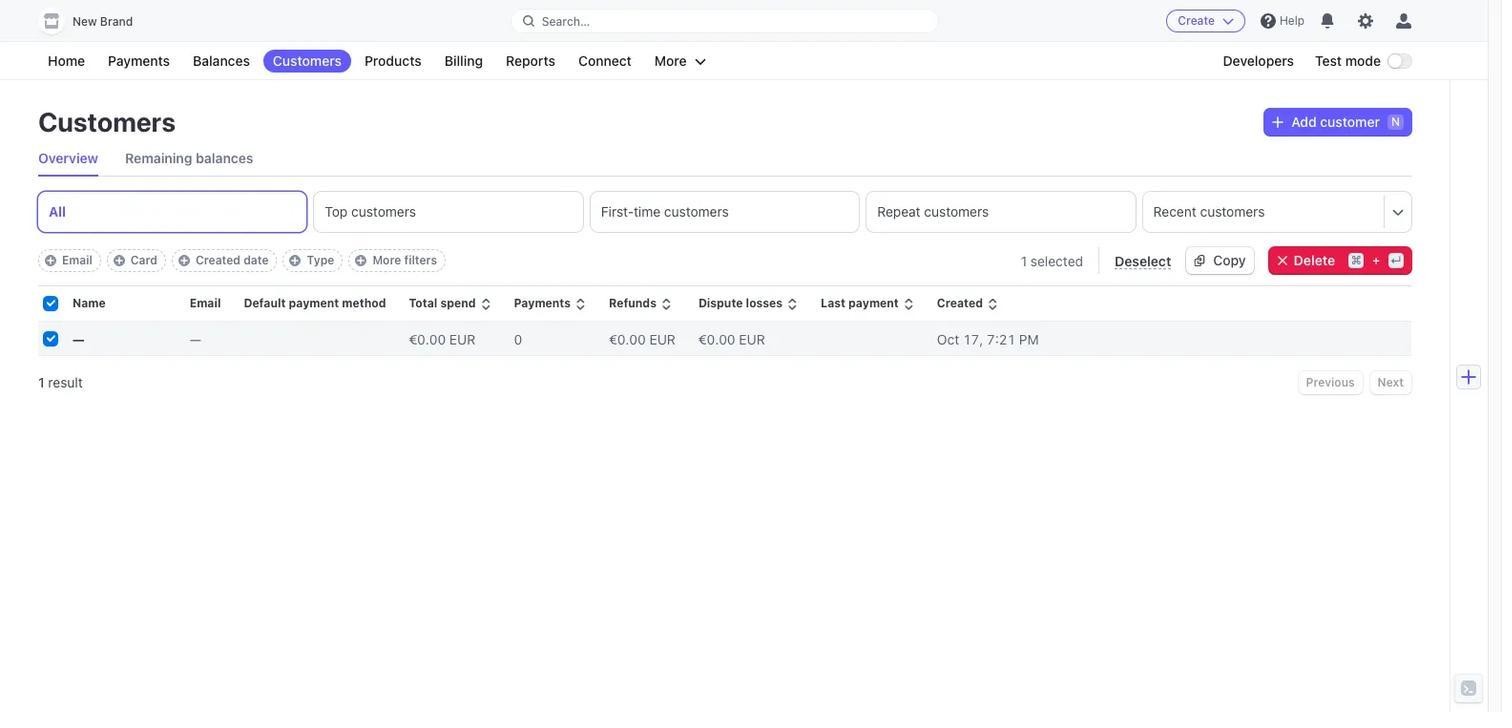 Task type: locate. For each thing, give the bounding box(es) containing it.
payments
[[108, 53, 170, 69], [514, 296, 571, 310]]

more right the connect
[[655, 53, 687, 69]]

customers right time
[[664, 203, 729, 220]]

1 left selected
[[1021, 252, 1027, 269]]

connect
[[578, 53, 632, 69]]

€0.00 down total
[[409, 331, 446, 347]]

0 horizontal spatial payment
[[289, 296, 339, 310]]

€0.00
[[409, 331, 446, 347], [609, 331, 646, 347], [699, 331, 736, 347]]

1 horizontal spatial svg image
[[1273, 117, 1284, 128]]

customers
[[273, 53, 342, 69], [38, 106, 176, 137]]

1 customers from the left
[[351, 203, 416, 220]]

0 horizontal spatial €0.00 eur
[[409, 331, 476, 347]]

eur down the dispute losses
[[739, 331, 765, 347]]

tab list containing all
[[38, 192, 1412, 232]]

€0.00 eur down the dispute losses
[[699, 331, 765, 347]]

€0.00 eur down 'total spend'
[[409, 331, 476, 347]]

more for more
[[655, 53, 687, 69]]

2 — from the left
[[190, 331, 201, 347]]

2 tab list from the top
[[38, 192, 1412, 232]]

3 €0.00 eur from the left
[[699, 331, 765, 347]]

€0.00 for first '€0.00 eur' link from right
[[699, 331, 736, 347]]

payments link
[[98, 50, 180, 73]]

+
[[1373, 253, 1380, 267]]

— right select item option
[[73, 331, 84, 347]]

eur down spend
[[450, 331, 476, 347]]

0 vertical spatial 1
[[1021, 252, 1027, 269]]

0 horizontal spatial created
[[196, 253, 241, 267]]

svg image left copy
[[1195, 255, 1206, 266]]

filters
[[404, 253, 437, 267]]

customers link
[[263, 50, 351, 73]]

customers up overview
[[38, 106, 176, 137]]

reports link
[[496, 50, 565, 73]]

eur for 2nd '€0.00 eur' link from right
[[650, 331, 676, 347]]

€0.00 eur link down refunds
[[609, 323, 699, 355]]

1 horizontal spatial — link
[[190, 323, 244, 355]]

1 vertical spatial tab list
[[38, 192, 1412, 232]]

time
[[634, 203, 661, 220]]

more
[[655, 53, 687, 69], [373, 253, 401, 267]]

recent
[[1154, 203, 1197, 220]]

1 payment from the left
[[289, 296, 339, 310]]

€0.00 eur link down spend
[[409, 323, 514, 355]]

oct
[[937, 331, 960, 347]]

2 horizontal spatial eur
[[739, 331, 765, 347]]

1 €0.00 from the left
[[409, 331, 446, 347]]

1 horizontal spatial payment
[[849, 296, 899, 310]]

1 horizontal spatial 1
[[1021, 252, 1027, 269]]

—
[[73, 331, 84, 347], [190, 331, 201, 347]]

0 horizontal spatial customers
[[38, 106, 176, 137]]

0 horizontal spatial €0.00
[[409, 331, 446, 347]]

0 horizontal spatial svg image
[[1195, 255, 1206, 266]]

first-time customers
[[601, 203, 729, 220]]

4 customers from the left
[[1200, 203, 1265, 220]]

svg image left the add
[[1273, 117, 1284, 128]]

svg image
[[1273, 117, 1284, 128], [1195, 255, 1206, 266]]

€0.00 down dispute
[[699, 331, 736, 347]]

1 vertical spatial more
[[373, 253, 401, 267]]

email
[[62, 253, 92, 267], [190, 296, 221, 310]]

0 vertical spatial more
[[655, 53, 687, 69]]

customers up copy
[[1200, 203, 1265, 220]]

first-time customers link
[[591, 192, 859, 232]]

2 €0.00 eur link from the left
[[609, 323, 699, 355]]

more filters
[[373, 253, 437, 267]]

add card image
[[113, 255, 125, 266]]

1 eur from the left
[[450, 331, 476, 347]]

1
[[1021, 252, 1027, 269], [38, 374, 44, 390]]

1 €0.00 eur link from the left
[[409, 323, 514, 355]]

0 horizontal spatial —
[[73, 331, 84, 347]]

Select Item checkbox
[[44, 332, 57, 346]]

created up oct
[[937, 296, 983, 310]]

1 horizontal spatial €0.00
[[609, 331, 646, 347]]

created date
[[196, 253, 269, 267]]

created for created
[[937, 296, 983, 310]]

home
[[48, 53, 85, 69]]

customers left "products"
[[273, 53, 342, 69]]

test mode
[[1315, 53, 1381, 69]]

customers
[[351, 203, 416, 220], [664, 203, 729, 220], [924, 203, 989, 220], [1200, 203, 1265, 220]]

3 eur from the left
[[739, 331, 765, 347]]

1 horizontal spatial customers
[[273, 53, 342, 69]]

previous button
[[1299, 371, 1363, 394]]

payment right last
[[849, 296, 899, 310]]

1 for 1 result
[[38, 374, 44, 390]]

2 €0.00 eur from the left
[[609, 331, 676, 347]]

tab list up first-time customers link
[[38, 141, 1412, 177]]

result
[[48, 374, 83, 390]]

more inside 'button'
[[655, 53, 687, 69]]

created
[[196, 253, 241, 267], [937, 296, 983, 310]]

1 vertical spatial 1
[[38, 374, 44, 390]]

recent customers
[[1154, 203, 1265, 220]]

created right add created date icon
[[196, 253, 241, 267]]

1 €0.00 eur from the left
[[409, 331, 476, 347]]

€0.00 eur link
[[409, 323, 514, 355], [609, 323, 699, 355], [699, 323, 821, 355]]

— link down default
[[190, 323, 244, 355]]

more right the 'add more filters' image
[[373, 253, 401, 267]]

3 €0.00 from the left
[[699, 331, 736, 347]]

2 €0.00 from the left
[[609, 331, 646, 347]]

top customers
[[325, 203, 416, 220]]

3 customers from the left
[[924, 203, 989, 220]]

email down add created date icon
[[190, 296, 221, 310]]

— for first — 'link' from the left
[[73, 331, 84, 347]]

pm
[[1019, 331, 1039, 347]]

tab list up dispute
[[38, 192, 1412, 232]]

1 horizontal spatial eur
[[650, 331, 676, 347]]

1 for 1 selected
[[1021, 252, 1027, 269]]

0 vertical spatial customers
[[273, 53, 342, 69]]

— link down name
[[73, 323, 129, 355]]

type
[[307, 253, 334, 267]]

0 link
[[514, 323, 609, 355]]

0 horizontal spatial — link
[[73, 323, 129, 355]]

1 horizontal spatial created
[[937, 296, 983, 310]]

1 horizontal spatial more
[[655, 53, 687, 69]]

date
[[244, 253, 269, 267]]

eur for 1st '€0.00 eur' link
[[450, 331, 476, 347]]

Search… text field
[[511, 9, 939, 33]]

0 vertical spatial tab list
[[38, 141, 1412, 177]]

0 vertical spatial svg image
[[1273, 117, 1284, 128]]

customers right top
[[351, 203, 416, 220]]

0 horizontal spatial email
[[62, 253, 92, 267]]

losses
[[746, 296, 783, 310]]

balances link
[[183, 50, 260, 73]]

customers inside customers 'link'
[[273, 53, 342, 69]]

1 horizontal spatial €0.00 eur
[[609, 331, 676, 347]]

all
[[49, 203, 66, 220]]

— down add created date icon
[[190, 331, 201, 347]]

customers right repeat
[[924, 203, 989, 220]]

help
[[1280, 13, 1305, 28]]

1 vertical spatial email
[[190, 296, 221, 310]]

copy
[[1214, 252, 1246, 268]]

2 payment from the left
[[849, 296, 899, 310]]

email right the add email image
[[62, 253, 92, 267]]

payments up "0" link
[[514, 296, 571, 310]]

0 vertical spatial email
[[62, 253, 92, 267]]

1 result
[[38, 374, 83, 390]]

€0.00 down refunds
[[609, 331, 646, 347]]

add email image
[[45, 255, 56, 266]]

1 horizontal spatial payments
[[514, 296, 571, 310]]

0 horizontal spatial eur
[[450, 331, 476, 347]]

2 horizontal spatial €0.00
[[699, 331, 736, 347]]

toolbar containing email
[[38, 249, 446, 272]]

remaining balances
[[125, 150, 253, 166]]

add created date image
[[178, 255, 190, 266]]

next
[[1378, 375, 1404, 390]]

payment
[[289, 296, 339, 310], [849, 296, 899, 310]]

0 vertical spatial created
[[196, 253, 241, 267]]

€0.00 eur down refunds
[[609, 331, 676, 347]]

top customers link
[[314, 192, 583, 232]]

refunds
[[609, 296, 657, 310]]

0 vertical spatial payments
[[108, 53, 170, 69]]

0 horizontal spatial more
[[373, 253, 401, 267]]

eur down refunds
[[650, 331, 676, 347]]

1 vertical spatial svg image
[[1195, 255, 1206, 266]]

0 horizontal spatial 1
[[38, 374, 44, 390]]

payment down type
[[289, 296, 339, 310]]

1 left result
[[38, 374, 44, 390]]

2 eur from the left
[[650, 331, 676, 347]]

1 horizontal spatial —
[[190, 331, 201, 347]]

copy button
[[1187, 247, 1254, 274]]

payments down brand at the left top of the page
[[108, 53, 170, 69]]

1 — link from the left
[[73, 323, 129, 355]]

— link
[[73, 323, 129, 355], [190, 323, 244, 355]]

1 tab list from the top
[[38, 141, 1412, 177]]

billing link
[[435, 50, 493, 73]]

more inside toolbar
[[373, 253, 401, 267]]

reports
[[506, 53, 556, 69]]

1 vertical spatial created
[[937, 296, 983, 310]]

brand
[[100, 14, 133, 29]]

toolbar
[[38, 249, 446, 272]]

tab list
[[38, 141, 1412, 177], [38, 192, 1412, 232]]

balances
[[193, 53, 250, 69]]

top
[[325, 203, 348, 220]]

€0.00 eur
[[409, 331, 476, 347], [609, 331, 676, 347], [699, 331, 765, 347]]

1 — from the left
[[73, 331, 84, 347]]

developers link
[[1214, 50, 1304, 73]]

2 horizontal spatial €0.00 eur
[[699, 331, 765, 347]]

default payment method
[[244, 296, 386, 310]]

1 vertical spatial customers
[[38, 106, 176, 137]]

dispute
[[699, 296, 743, 310]]

eur
[[450, 331, 476, 347], [650, 331, 676, 347], [739, 331, 765, 347]]

€0.00 eur link down losses
[[699, 323, 821, 355]]



Task type: describe. For each thing, give the bounding box(es) containing it.
card
[[131, 253, 157, 267]]

1 horizontal spatial email
[[190, 296, 221, 310]]

connect link
[[569, 50, 641, 73]]

default
[[244, 296, 286, 310]]

add customer
[[1292, 114, 1380, 130]]

name
[[73, 296, 106, 310]]

€0.00 eur for 2nd '€0.00 eur' link from right
[[609, 331, 676, 347]]

deselect
[[1115, 252, 1172, 269]]

7:21
[[987, 331, 1016, 347]]

3 €0.00 eur link from the left
[[699, 323, 821, 355]]

eur for first '€0.00 eur' link from right
[[739, 331, 765, 347]]

↵
[[1391, 253, 1402, 268]]

payment for last
[[849, 296, 899, 310]]

deselect button
[[1115, 249, 1172, 273]]

— for 1st — 'link' from the right
[[190, 331, 201, 347]]

2 — link from the left
[[190, 323, 244, 355]]

spend
[[440, 296, 476, 310]]

€0.00 eur for first '€0.00 eur' link from right
[[699, 331, 765, 347]]

new brand
[[73, 14, 133, 29]]

tab list containing overview
[[38, 141, 1412, 177]]

mode
[[1346, 53, 1381, 69]]

0
[[514, 331, 522, 347]]

balances
[[196, 150, 253, 166]]

repeat
[[877, 203, 921, 220]]

first-
[[601, 203, 634, 220]]

repeat customers link
[[867, 192, 1136, 232]]

help button
[[1253, 6, 1313, 36]]

created for created date
[[196, 253, 241, 267]]

add
[[1292, 114, 1317, 130]]

test
[[1315, 53, 1342, 69]]

1 vertical spatial payments
[[514, 296, 571, 310]]

n
[[1392, 115, 1400, 129]]

billing
[[445, 53, 483, 69]]

1 selected
[[1021, 252, 1084, 269]]

method
[[342, 296, 386, 310]]

last payment
[[821, 296, 899, 310]]

repeat customers
[[877, 203, 989, 220]]

overview link
[[38, 141, 98, 176]]

€0.00 eur for 1st '€0.00 eur' link
[[409, 331, 476, 347]]

home link
[[38, 50, 95, 73]]

delete
[[1294, 252, 1336, 268]]

0 horizontal spatial payments
[[108, 53, 170, 69]]

total spend
[[409, 296, 476, 310]]

customers for top customers
[[351, 203, 416, 220]]

add more filters image
[[355, 255, 367, 266]]

€0.00 for 2nd '€0.00 eur' link from right
[[609, 331, 646, 347]]

17,
[[963, 331, 984, 347]]

total
[[409, 296, 437, 310]]

payment for default
[[289, 296, 339, 310]]

products link
[[355, 50, 431, 73]]

products
[[365, 53, 422, 69]]

previous
[[1306, 375, 1355, 390]]

Deselect All checkbox
[[44, 297, 57, 310]]

customers for recent customers
[[1200, 203, 1265, 220]]

customers for repeat customers
[[924, 203, 989, 220]]

create
[[1178, 13, 1215, 28]]

€0.00 for 1st '€0.00 eur' link
[[409, 331, 446, 347]]

new brand button
[[38, 8, 152, 34]]

selected
[[1031, 252, 1084, 269]]

customer
[[1321, 114, 1380, 130]]

oct 17, 7:21 pm link
[[937, 323, 1412, 355]]

new
[[73, 14, 97, 29]]

recent customers link
[[1143, 192, 1384, 232]]

add type image
[[290, 255, 301, 266]]

oct 17, 7:21 pm
[[937, 331, 1039, 347]]

last
[[821, 296, 846, 310]]

all link
[[38, 192, 307, 232]]

Search… search field
[[511, 9, 939, 33]]

remaining
[[125, 150, 192, 166]]

next button
[[1370, 371, 1412, 394]]

create button
[[1167, 10, 1246, 32]]

overview
[[38, 150, 98, 166]]

search…
[[542, 14, 590, 28]]

remaining balances link
[[125, 141, 253, 176]]

⌘
[[1351, 253, 1362, 267]]

more button
[[645, 50, 716, 73]]

dispute losses
[[699, 296, 783, 310]]

more for more filters
[[373, 253, 401, 267]]

svg image inside copy 'button'
[[1195, 255, 1206, 266]]

2 customers from the left
[[664, 203, 729, 220]]

developers
[[1223, 53, 1294, 69]]

open overflow menu image
[[1393, 206, 1404, 217]]



Task type: vqa. For each thing, say whether or not it's contained in the screenshot.
"United"
no



